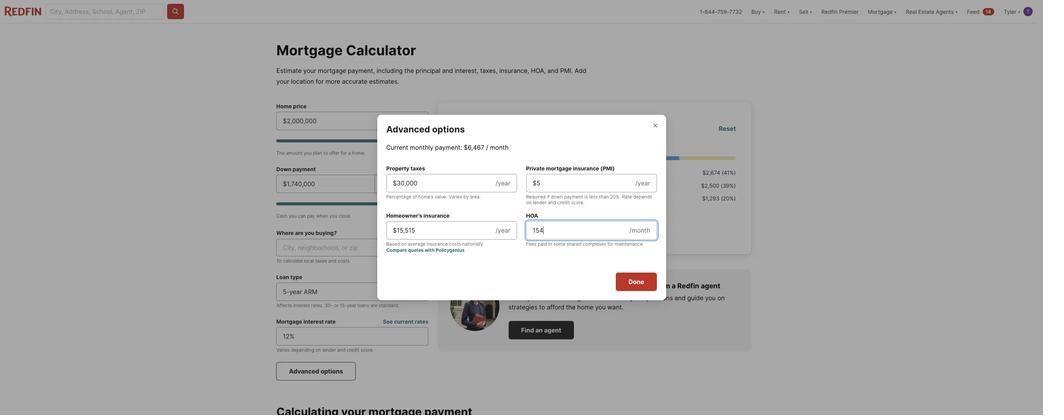 Task type: locate. For each thing, give the bounding box(es) containing it.
1 mortgage from the top
[[277, 42, 343, 59]]

to left buy
[[540, 282, 547, 290]]

1 horizontal spatial payment
[[564, 194, 583, 200]]

5-year arm
[[283, 288, 318, 296]]

local right calculate
[[304, 258, 314, 264]]

year left arm,
[[460, 140, 473, 147]]

1 horizontal spatial taxes
[[411, 165, 425, 172]]

mortgage inside estimate your mortgage payment, including the principal and interest, taxes, insurance, hoa, and pmi. add your location for more accurate estimates.
[[318, 67, 346, 75]]

0 vertical spatial varies
[[449, 194, 462, 200]]

1 vertical spatial interest
[[303, 319, 324, 325]]

lender up advanced options popup button
[[322, 347, 336, 353]]

1 vertical spatial 5-
[[283, 288, 290, 296]]

5- left arm,
[[453, 140, 460, 147]]

0 vertical spatial payment
[[293, 166, 316, 173]]

for right 'offer'
[[341, 150, 347, 156]]

on right guide
[[718, 294, 725, 302]]

14
[[986, 9, 991, 14]]

offer
[[329, 150, 340, 156]]

2 vertical spatial for
[[608, 241, 614, 247]]

0 horizontal spatial local
[[304, 258, 314, 264]]

0 vertical spatial lender
[[533, 200, 547, 206]]

1-
[[700, 8, 705, 15]]

close.
[[339, 213, 352, 219]]

agent image
[[450, 282, 499, 331]]

percentage
[[386, 194, 411, 200]]

on up the compare
[[401, 241, 407, 247]]

/year right pre-
[[496, 227, 511, 234]]

1 horizontal spatial redfin
[[822, 8, 838, 15]]

0 horizontal spatial month
[[490, 144, 509, 151]]

mortgage for mortgage calculator
[[277, 42, 343, 59]]

based
[[386, 241, 400, 247]]

to
[[324, 150, 328, 156], [540, 282, 547, 290], [539, 304, 545, 311]]

year left loans
[[347, 303, 356, 309]]

15-
[[340, 303, 347, 309]]

1 vertical spatial varies
[[276, 347, 290, 353]]

see current rates
[[383, 319, 428, 325]]

2 vertical spatial year
[[347, 303, 356, 309]]

0 horizontal spatial options
[[321, 368, 343, 375]]

1 vertical spatial advanced
[[289, 368, 319, 375]]

lender
[[533, 200, 547, 206], [322, 347, 336, 353]]

1 vertical spatial local
[[559, 294, 572, 302]]

0 horizontal spatial lender
[[322, 347, 336, 353]]

premier
[[839, 8, 859, 15]]

advanced options up monthly
[[386, 124, 465, 135]]

expert
[[607, 282, 629, 290]]

to calculate local taxes and costs.
[[276, 258, 351, 264]]

0 vertical spatial 5-
[[453, 140, 460, 147]]

homeowners' insurance
[[463, 195, 524, 202]]

0 vertical spatial to
[[324, 150, 328, 156]]

the amount you plan to offer for a home.
[[276, 150, 366, 156]]

the
[[276, 150, 285, 156]]

1 horizontal spatial your
[[303, 67, 316, 75]]

advanced up current
[[386, 124, 430, 135]]

1 vertical spatial score.
[[361, 347, 374, 353]]

compare quotes with policygenius link
[[386, 248, 465, 253]]

to down experienced
[[539, 304, 545, 311]]

get
[[466, 226, 477, 233], [593, 282, 605, 290]]

some
[[554, 241, 566, 247]]

advanced options element
[[386, 115, 474, 135]]

in
[[549, 241, 552, 247]]

insurance down percentage of home's value. varies by area.
[[424, 213, 450, 219]]

get left expert
[[593, 282, 605, 290]]

private mortgage insurance (pmi)
[[526, 165, 615, 172]]

0 vertical spatial mortgage
[[318, 67, 346, 75]]

home?
[[568, 282, 591, 290]]

1 vertical spatial can
[[595, 294, 606, 302]]

1 horizontal spatial 5-
[[453, 140, 460, 147]]

0 vertical spatial score.
[[571, 200, 585, 206]]

on inside our experienced local agents can answer your questions and guide you on strategies to afford the home you want.
[[718, 294, 725, 302]]

guide
[[688, 294, 704, 302]]

redfin premier
[[822, 8, 859, 15]]

1 vertical spatial month
[[490, 144, 509, 151]]

compare
[[386, 248, 407, 253]]

can left pay
[[298, 213, 306, 219]]

your down estimate
[[277, 78, 289, 85]]

month right / on the left of page
[[490, 144, 509, 151]]

None text field
[[283, 116, 422, 126], [533, 226, 624, 235], [283, 116, 422, 126], [533, 226, 624, 235]]

month right per
[[531, 118, 575, 135]]

options inside popup button
[[321, 368, 343, 375]]

hoa
[[526, 213, 538, 219]]

and
[[442, 67, 453, 75], [548, 67, 559, 75], [486, 169, 495, 176], [548, 200, 556, 206], [328, 258, 337, 264], [675, 294, 686, 302], [337, 347, 346, 353]]

0 vertical spatial taxes
[[411, 165, 425, 172]]

are right loans
[[371, 303, 378, 309]]

and right required
[[548, 200, 556, 206]]

required
[[526, 194, 546, 200]]

insurance inside based on average insurance costs nationally. compare quotes with policygenius
[[427, 241, 448, 247]]

mortgage
[[318, 67, 346, 75], [546, 165, 572, 172]]

varies inside advanced options dialog
[[449, 194, 462, 200]]

0 horizontal spatial can
[[298, 213, 306, 219]]

calculate
[[283, 258, 303, 264]]

buy
[[548, 282, 561, 290]]

are
[[295, 230, 304, 236], [371, 303, 378, 309]]

0 vertical spatial property
[[386, 165, 410, 172]]

0 horizontal spatial get
[[466, 226, 477, 233]]

0 vertical spatial credit
[[558, 200, 570, 206]]

affects
[[276, 303, 292, 309]]

agent
[[701, 282, 721, 290], [544, 327, 561, 334]]

hoa,
[[531, 67, 546, 75]]

$6,467 left / on the left of page
[[464, 144, 485, 151]]

1 horizontal spatial are
[[371, 303, 378, 309]]

1 horizontal spatial a
[[563, 282, 567, 290]]

year for arm
[[290, 288, 302, 296]]

for for fees
[[608, 241, 614, 247]]

local for agents
[[559, 294, 572, 302]]

mortgage calculator
[[277, 42, 416, 59]]

insurance left (pmi)
[[573, 165, 599, 172]]

2 vertical spatial your
[[630, 294, 643, 302]]

2 vertical spatial to
[[539, 304, 545, 311]]

you
[[304, 150, 312, 156], [289, 213, 297, 219], [330, 213, 337, 219], [305, 230, 314, 236], [705, 294, 716, 302], [595, 304, 606, 311]]

0 vertical spatial $6,467
[[453, 118, 502, 135]]

a right buy
[[563, 282, 567, 290]]

are right where
[[295, 230, 304, 236]]

None text field
[[393, 179, 490, 188], [533, 179, 630, 188], [283, 179, 369, 189], [381, 179, 422, 189], [393, 226, 490, 235], [283, 332, 422, 341], [393, 179, 490, 188], [533, 179, 630, 188], [283, 179, 369, 189], [381, 179, 422, 189], [393, 226, 490, 235], [283, 332, 422, 341]]

for right complexes
[[608, 241, 614, 247]]

for
[[316, 78, 324, 85], [341, 150, 347, 156], [608, 241, 614, 247]]

score.
[[571, 200, 585, 206], [361, 347, 374, 353]]

and up advanced options popup button
[[337, 347, 346, 353]]

a left the home.
[[348, 150, 351, 156]]

0 horizontal spatial agent
[[544, 327, 561, 334]]

interest for affects
[[293, 303, 310, 309]]

1 vertical spatial payment
[[564, 194, 583, 200]]

0 vertical spatial for
[[316, 78, 324, 85]]

5- up the 'affects'
[[283, 288, 290, 296]]

/year up insurance
[[496, 179, 511, 187]]

1 vertical spatial taxes
[[315, 258, 327, 264]]

mortgage right private
[[546, 165, 572, 172]]

a right from
[[672, 282, 676, 290]]

1 vertical spatial are
[[371, 303, 378, 309]]

cash
[[276, 213, 288, 219]]

year down "type"
[[290, 288, 302, 296]]

see
[[383, 319, 393, 325]]

on
[[526, 200, 532, 206], [401, 241, 407, 247], [718, 294, 725, 302], [316, 347, 321, 353]]

2 horizontal spatial your
[[630, 294, 643, 302]]

the inside our experienced local agents can answer your questions and guide you on strategies to afford the home you want.
[[566, 304, 576, 311]]

to inside our experienced local agents can answer your questions and guide you on strategies to afford the home you want.
[[539, 304, 545, 311]]

1 horizontal spatial the
[[566, 304, 576, 311]]

and inside our experienced local agents can answer your questions and guide you on strategies to afford the home you want.
[[675, 294, 686, 302]]

1 vertical spatial property
[[463, 182, 485, 189]]

feed
[[967, 8, 980, 15]]

1 horizontal spatial advanced
[[386, 124, 430, 135]]

agent up guide
[[701, 282, 721, 290]]

or
[[334, 303, 339, 309]]

credit inside required if down payment is less than 20%. rate depends on lender and credit score.
[[558, 200, 570, 206]]

your up location on the top of the page
[[303, 67, 316, 75]]

complexes
[[583, 241, 606, 247]]

0 horizontal spatial the
[[405, 67, 414, 75]]

1 vertical spatial options
[[321, 368, 343, 375]]

1 horizontal spatial can
[[595, 294, 606, 302]]

0 horizontal spatial redfin
[[678, 282, 699, 290]]

for left more
[[316, 78, 324, 85]]

advanced options down varies depending on lender and credit score.
[[289, 368, 343, 375]]

0 vertical spatial mortgage
[[277, 42, 343, 59]]

1 horizontal spatial interest
[[518, 140, 540, 147]]

get pre-approved
[[466, 226, 519, 233]]

1 horizontal spatial mortgage
[[546, 165, 572, 172]]

loan
[[276, 274, 289, 281]]

location
[[291, 78, 314, 85]]

/year up depends
[[636, 179, 650, 187]]

to right plan at the top left of the page
[[324, 150, 328, 156]]

varies
[[449, 194, 462, 200], [276, 347, 290, 353]]

1 vertical spatial agent
[[544, 327, 561, 334]]

can right agents
[[595, 294, 606, 302]]

$6,467 up arm,
[[453, 118, 502, 135]]

interest down 5-year arm
[[293, 303, 310, 309]]

and up taxes
[[486, 169, 495, 176]]

1 vertical spatial advanced options
[[289, 368, 343, 375]]

0 vertical spatial month
[[531, 118, 575, 135]]

reset button
[[719, 124, 736, 133]]

home
[[276, 103, 292, 110]]

0 vertical spatial the
[[405, 67, 414, 75]]

1 horizontal spatial local
[[559, 294, 572, 302]]

agent inside button
[[544, 327, 561, 334]]

local inside our experienced local agents can answer your questions and guide you on strategies to afford the home you want.
[[559, 294, 572, 302]]

1 horizontal spatial advanced options
[[386, 124, 465, 135]]

strategies
[[509, 304, 538, 311]]

the
[[405, 67, 414, 75], [566, 304, 576, 311]]

mortgage up more
[[318, 67, 346, 75]]

local up afford
[[559, 294, 572, 302]]

paid
[[538, 241, 547, 247]]

payment
[[293, 166, 316, 173], [564, 194, 583, 200]]

approved
[[491, 226, 519, 233]]

the left "principal"
[[405, 67, 414, 75]]

0 vertical spatial get
[[466, 226, 477, 233]]

buying?
[[316, 230, 337, 236]]

1 horizontal spatial agent
[[701, 282, 721, 290]]

0 vertical spatial redfin
[[822, 8, 838, 15]]

estimates.
[[369, 78, 399, 85]]

redfin up guide
[[678, 282, 699, 290]]

1-844-759-7732 link
[[700, 8, 742, 15]]

1 vertical spatial your
[[277, 78, 289, 85]]

principal and interest
[[463, 169, 516, 176]]

calculator
[[346, 42, 416, 59]]

0 vertical spatial year
[[460, 140, 473, 147]]

2 mortgage from the top
[[276, 319, 302, 325]]

payment left is
[[564, 194, 583, 200]]

fees paid in some shared complexes for maintenance.
[[526, 241, 644, 247]]

and left guide
[[675, 294, 686, 302]]

varies left depending
[[276, 347, 290, 353]]

1 horizontal spatial year
[[347, 303, 356, 309]]

the left the home
[[566, 304, 576, 311]]

5-year arm, 12.000% interest
[[453, 140, 540, 147]]

1 horizontal spatial options
[[432, 124, 465, 135]]

for for the
[[341, 150, 347, 156]]

advanced options
[[386, 124, 465, 135], [289, 368, 343, 375]]

get left pre-
[[466, 226, 477, 233]]

1 vertical spatial interest
[[497, 169, 516, 176]]

rates.
[[311, 303, 324, 309]]

0 horizontal spatial advanced options
[[289, 368, 343, 375]]

property inside advanced options dialog
[[386, 165, 410, 172]]

interest up taxes
[[497, 169, 516, 176]]

1 horizontal spatial property
[[463, 182, 485, 189]]

0 horizontal spatial 5-
[[283, 288, 290, 296]]

0 horizontal spatial advanced
[[289, 368, 319, 375]]

mortgage up estimate
[[277, 42, 343, 59]]

1 vertical spatial year
[[290, 288, 302, 296]]

homeowners' insurance link
[[463, 195, 524, 202]]

insurance up with
[[427, 241, 448, 247]]

1 horizontal spatial credit
[[558, 200, 570, 206]]

can inside our experienced local agents can answer your questions and guide you on strategies to afford the home you want.
[[595, 294, 606, 302]]

agent right an
[[544, 327, 561, 334]]

amount
[[286, 150, 303, 156]]

1 vertical spatial mortgage
[[276, 319, 302, 325]]

City, neighborhood, or zip search field
[[276, 239, 428, 257]]

0 vertical spatial are
[[295, 230, 304, 236]]

1 horizontal spatial score.
[[571, 200, 585, 206]]

user photo image
[[1024, 7, 1033, 16]]

interest for mortgage
[[303, 319, 324, 325]]

0 horizontal spatial mortgage
[[318, 67, 346, 75]]

1 vertical spatial for
[[341, 150, 347, 156]]

down
[[276, 166, 292, 173]]

on inside required if down payment is less than 20%. rate depends on lender and credit score.
[[526, 200, 532, 206]]

where
[[276, 230, 294, 236]]

current
[[386, 144, 408, 151]]

1 vertical spatial mortgage
[[546, 165, 572, 172]]

for inside estimate your mortgage payment, including the principal and interest, taxes, insurance, hoa, and pmi. add your location for more accurate estimates.
[[316, 78, 324, 85]]

for inside advanced options dialog
[[608, 241, 614, 247]]

pay
[[307, 213, 315, 219]]

advanced options inside dialog
[[386, 124, 465, 135]]

on up hoa
[[526, 200, 532, 206]]

1 vertical spatial the
[[566, 304, 576, 311]]

varies left by
[[449, 194, 462, 200]]

interest down rates.
[[303, 319, 324, 325]]

lender left if
[[533, 200, 547, 206]]

payment down 'amount'
[[293, 166, 316, 173]]

plan
[[313, 150, 322, 156]]

mortgage down the 'affects'
[[276, 319, 302, 325]]

private
[[526, 165, 545, 172]]

taxes left costs.
[[315, 258, 327, 264]]

0 horizontal spatial year
[[290, 288, 302, 296]]

options down varies depending on lender and credit score.
[[321, 368, 343, 375]]

interest down per
[[518, 140, 540, 147]]

0 horizontal spatial your
[[277, 78, 289, 85]]

redfin left premier
[[822, 8, 838, 15]]

advanced down depending
[[289, 368, 319, 375]]

get inside get pre-approved 'button'
[[466, 226, 477, 233]]

the inside estimate your mortgage payment, including the principal and interest, taxes, insurance, hoa, and pmi. add your location for more accurate estimates.
[[405, 67, 414, 75]]

score. inside required if down payment is less than 20%. rate depends on lender and credit score.
[[571, 200, 585, 206]]

you left buying?
[[305, 230, 314, 236]]

1 horizontal spatial for
[[341, 150, 347, 156]]

2 horizontal spatial for
[[608, 241, 614, 247]]

find an agent
[[521, 327, 561, 334]]

on inside based on average insurance costs nationally. compare quotes with policygenius
[[401, 241, 407, 247]]

your down advice
[[630, 294, 643, 302]]

taxes down monthly
[[411, 165, 425, 172]]

1 vertical spatial to
[[540, 282, 547, 290]]

Down Payment Slider range field
[[276, 199, 428, 209]]

property down current
[[386, 165, 410, 172]]

redfin inside button
[[822, 8, 838, 15]]

1 horizontal spatial varies
[[449, 194, 462, 200]]

0 vertical spatial advanced options
[[386, 124, 465, 135]]

options up payment:
[[432, 124, 465, 135]]

when
[[316, 213, 328, 219]]

redfin
[[822, 8, 838, 15], [678, 282, 699, 290]]

2 horizontal spatial year
[[460, 140, 473, 147]]

0 horizontal spatial for
[[316, 78, 324, 85]]

property up area.
[[463, 182, 485, 189]]



Task type: describe. For each thing, give the bounding box(es) containing it.
current
[[394, 319, 414, 325]]

done
[[629, 278, 644, 286]]

depending
[[291, 347, 314, 353]]

planning
[[509, 282, 538, 290]]

1 horizontal spatial get
[[593, 282, 605, 290]]

1 vertical spatial lender
[[322, 347, 336, 353]]

property taxes
[[386, 165, 425, 172]]

you right guide
[[705, 294, 716, 302]]

with
[[425, 248, 435, 253]]

pre-
[[478, 226, 491, 233]]

$2,500 (39%)
[[701, 182, 736, 189]]

759-
[[718, 8, 730, 15]]

agents
[[574, 294, 594, 302]]

advanced options inside popup button
[[289, 368, 343, 375]]

add
[[575, 67, 587, 75]]

mortgage inside advanced options dialog
[[546, 165, 572, 172]]

on right depending
[[316, 347, 321, 353]]

(pmi)
[[601, 165, 615, 172]]

average
[[408, 241, 426, 247]]

monthly
[[410, 144, 434, 151]]

and left pmi.
[[548, 67, 559, 75]]

/year for /month
[[496, 227, 511, 234]]

advanced inside advanced options element
[[386, 124, 430, 135]]

12.000%
[[491, 140, 516, 147]]

1 vertical spatial insurance
[[424, 213, 450, 219]]

0 vertical spatial interest
[[518, 140, 540, 147]]

find an agent button
[[509, 321, 574, 340]]

$6,467 inside advanced options dialog
[[464, 144, 485, 151]]

0 horizontal spatial are
[[295, 230, 304, 236]]

find
[[521, 327, 534, 334]]

(20%)
[[721, 195, 736, 202]]

5- for 5-year arm
[[283, 288, 290, 296]]

you right cash
[[289, 213, 297, 219]]

payment inside required if down payment is less than 20%. rate depends on lender and credit score.
[[564, 194, 583, 200]]

per
[[505, 118, 528, 135]]

shared
[[567, 241, 582, 247]]

done button
[[616, 273, 657, 291]]

afford
[[547, 304, 564, 311]]

homeowner's insurance
[[386, 213, 450, 219]]

less
[[589, 194, 598, 200]]

month inside advanced options dialog
[[490, 144, 509, 151]]

payment:
[[435, 144, 462, 151]]

0 horizontal spatial a
[[348, 150, 351, 156]]

0 horizontal spatial interest
[[497, 169, 516, 176]]

home.
[[352, 150, 366, 156]]

reset
[[719, 125, 736, 132]]

including
[[377, 67, 403, 75]]

you right when
[[330, 213, 337, 219]]

policygenius
[[436, 248, 465, 253]]

you left plan at the top left of the page
[[304, 150, 312, 156]]

options inside dialog
[[432, 124, 465, 135]]

get pre-approved button
[[453, 220, 532, 239]]

City, Address, School, Agent, ZIP search field
[[46, 4, 164, 19]]

property for property taxes
[[463, 182, 485, 189]]

taxes
[[486, 182, 501, 189]]

/year for /year
[[496, 179, 511, 187]]

by
[[464, 194, 469, 200]]

advanced options button
[[276, 362, 356, 381]]

cash you can pay when you close.
[[276, 213, 352, 219]]

nationally.
[[462, 241, 484, 247]]

0 vertical spatial insurance
[[573, 165, 599, 172]]

0 vertical spatial agent
[[701, 282, 721, 290]]

lender inside required if down payment is less than 20%. rate depends on lender and credit score.
[[533, 200, 547, 206]]

value.
[[435, 194, 448, 200]]

local for taxes
[[304, 258, 314, 264]]

and left the interest, at left top
[[442, 67, 453, 75]]

0 vertical spatial can
[[298, 213, 306, 219]]

2 horizontal spatial a
[[672, 282, 676, 290]]

if
[[547, 194, 550, 200]]

5- for 5-year arm, 12.000% interest
[[453, 140, 460, 147]]

experienced
[[521, 294, 557, 302]]

where are you buying?
[[276, 230, 337, 236]]

principal
[[416, 67, 441, 75]]

1 vertical spatial redfin
[[678, 282, 699, 290]]

0 horizontal spatial varies
[[276, 347, 290, 353]]

questions
[[645, 294, 673, 302]]

property for property taxes
[[386, 165, 410, 172]]

and left costs.
[[328, 258, 337, 264]]

accurate
[[342, 78, 368, 85]]

maintenance.
[[615, 241, 644, 247]]

home's
[[418, 194, 433, 200]]

planning to buy a home? get expert advice from a redfin agent
[[509, 282, 721, 290]]

fees
[[526, 241, 537, 247]]

(39%)
[[721, 182, 736, 189]]

1 horizontal spatial month
[[531, 118, 575, 135]]

1 vertical spatial credit
[[347, 347, 359, 353]]

down
[[551, 194, 563, 200]]

see current rates link
[[383, 318, 428, 326]]

/month
[[630, 227, 650, 234]]

quotes
[[408, 248, 424, 253]]

interest,
[[455, 67, 479, 75]]

insurance
[[499, 195, 524, 202]]

0 horizontal spatial score.
[[361, 347, 374, 353]]

(41%)
[[722, 169, 736, 176]]

current monthly payment: $6,467 / month
[[386, 144, 509, 151]]

0 horizontal spatial taxes
[[315, 258, 327, 264]]

taxes,
[[480, 67, 498, 75]]

principal
[[463, 169, 484, 176]]

home
[[577, 304, 594, 311]]

you left want.
[[595, 304, 606, 311]]

/
[[486, 144, 488, 151]]

mortgage for mortgage interest rate
[[276, 319, 302, 325]]

year for arm,
[[460, 140, 473, 147]]

price
[[293, 103, 307, 110]]

your inside our experienced local agents can answer your questions and guide you on strategies to afford the home you want.
[[630, 294, 643, 302]]

submit search image
[[172, 8, 179, 15]]

taxes inside advanced options dialog
[[411, 165, 425, 172]]

Home Price Slider range field
[[276, 136, 428, 146]]

advanced inside advanced options popup button
[[289, 368, 319, 375]]

homeowners'
[[463, 195, 497, 202]]

want.
[[608, 304, 624, 311]]

principal and interest link
[[463, 169, 516, 176]]

mortgage interest rate
[[276, 319, 336, 325]]

0 vertical spatial your
[[303, 67, 316, 75]]

to
[[276, 258, 282, 264]]

arm
[[304, 288, 318, 296]]

redfin premier button
[[817, 0, 864, 23]]

and inside required if down payment is less than 20%. rate depends on lender and credit score.
[[548, 200, 556, 206]]

based on average insurance costs nationally. compare quotes with policygenius
[[386, 241, 484, 253]]

our
[[509, 294, 519, 302]]

$6,467 per month
[[453, 118, 575, 135]]

percentage of home's value. varies by area.
[[386, 194, 481, 200]]

estimate your mortgage payment, including the principal and interest, taxes, insurance, hoa, and pmi. add your location for more accurate estimates.
[[277, 67, 587, 85]]

advanced options dialog
[[377, 115, 666, 301]]

844-
[[705, 8, 718, 15]]

depends
[[634, 194, 653, 200]]

type
[[291, 274, 302, 281]]

affects interest rates. 30- or 15-year loans are standard.
[[276, 303, 399, 309]]

0 horizontal spatial payment
[[293, 166, 316, 173]]



Task type: vqa. For each thing, say whether or not it's contained in the screenshot.
Real Estate Agents ▾
no



